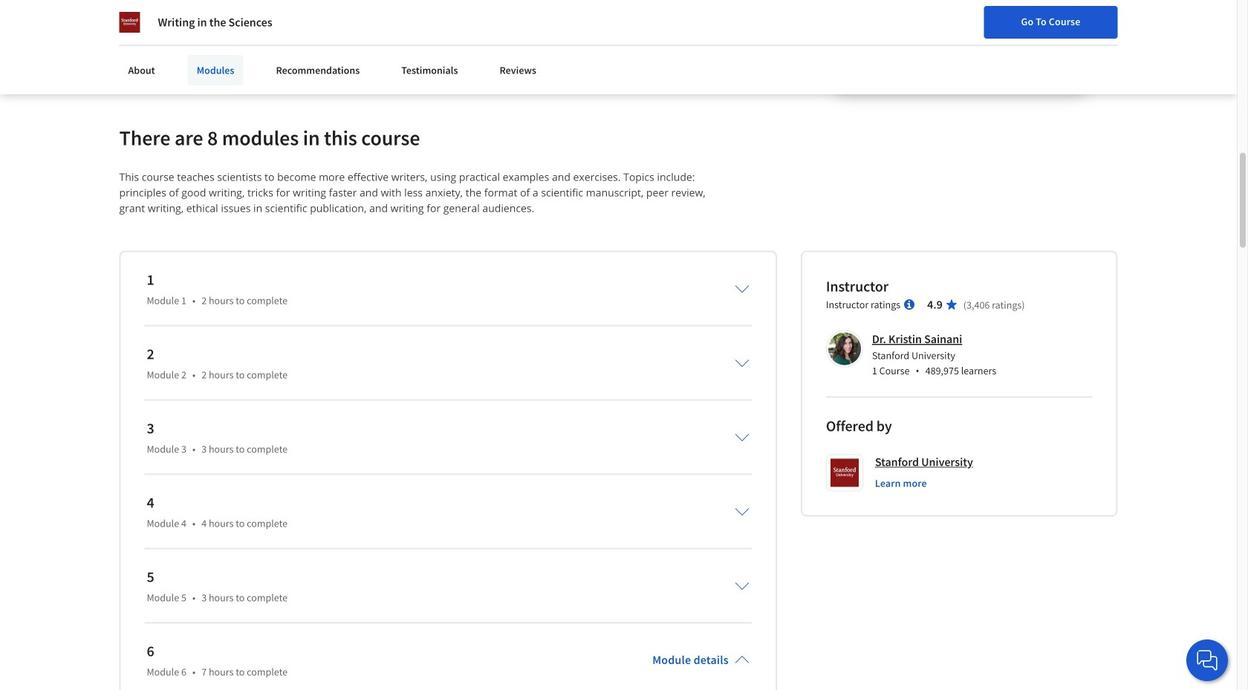 Task type: describe. For each thing, give the bounding box(es) containing it.
stanford university image
[[119, 12, 140, 33]]

coursera image
[[119, 12, 214, 36]]



Task type: vqa. For each thing, say whether or not it's contained in the screenshot.
Coursera image
yes



Task type: locate. For each thing, give the bounding box(es) containing it.
dr. kristin sainani image
[[828, 332, 861, 365]]

coursera career certificate image
[[837, 0, 1085, 92]]



